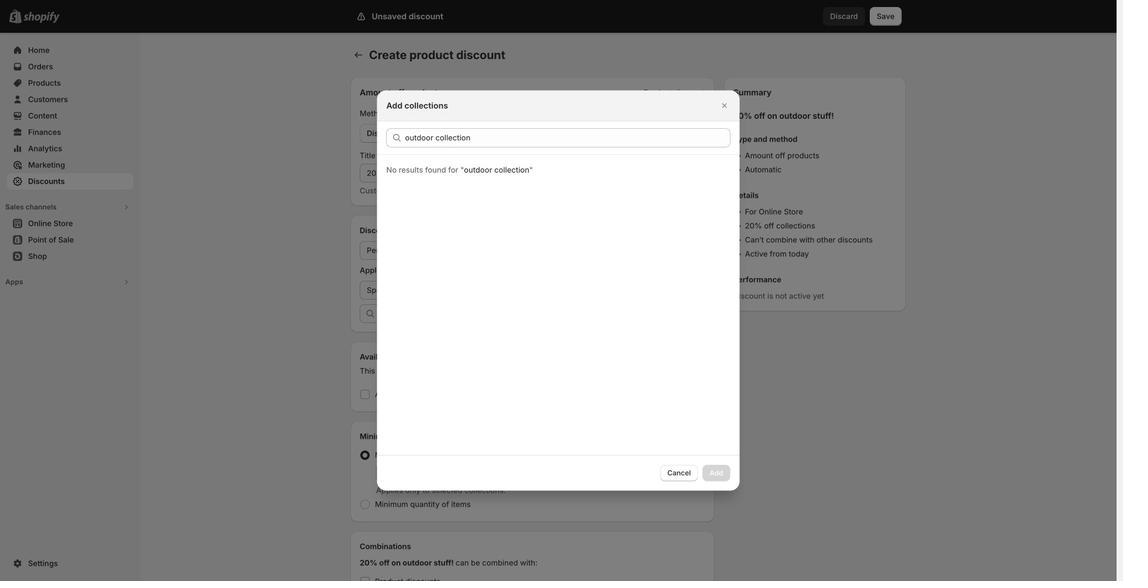 Task type: vqa. For each thing, say whether or not it's contained in the screenshot.
Pass
no



Task type: locate. For each thing, give the bounding box(es) containing it.
shopify image
[[23, 12, 60, 23]]

dialog
[[0, 90, 1117, 491]]



Task type: describe. For each thing, give the bounding box(es) containing it.
Search collections text field
[[405, 128, 731, 147]]



